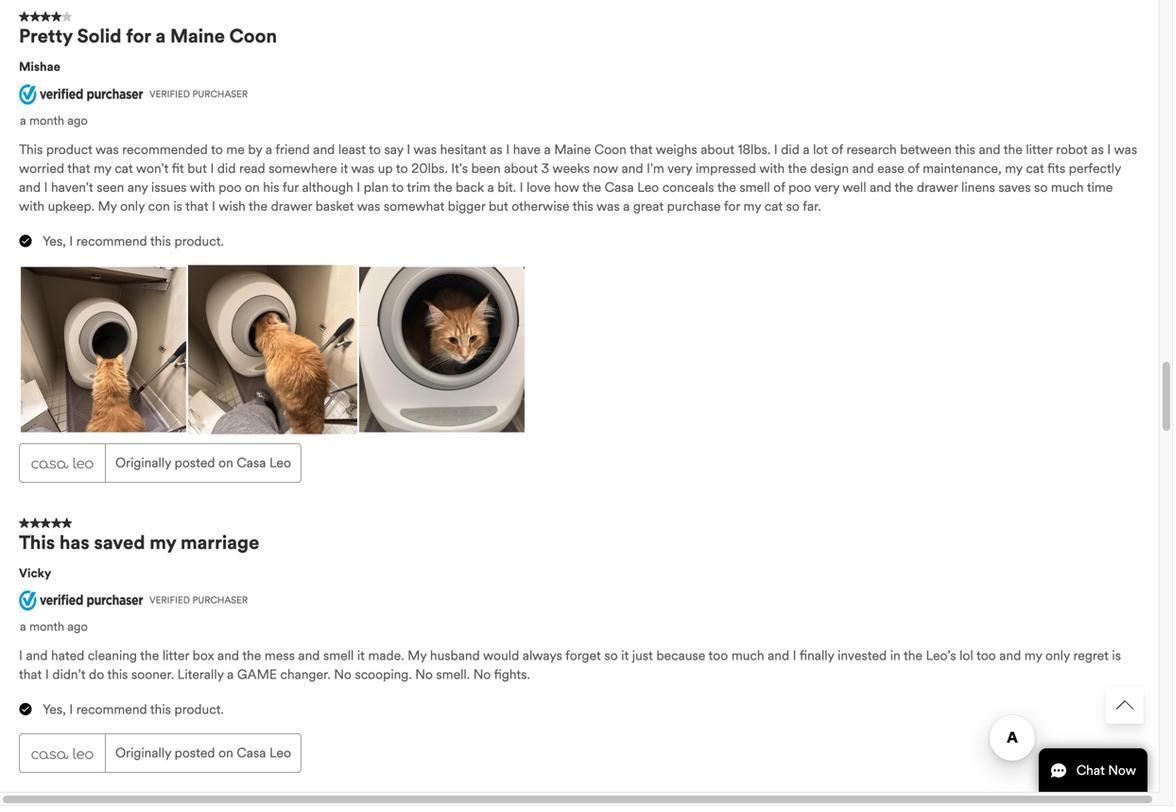 Task type: vqa. For each thing, say whether or not it's contained in the screenshot.
Great
yes



Task type: locate. For each thing, give the bounding box(es) containing it.
2 product. from the top
[[174, 702, 224, 718]]

smell down "impressed"
[[740, 179, 770, 196]]

0 vertical spatial smell
[[740, 179, 770, 196]]

1 vertical spatial leo
[[269, 455, 291, 471]]

0 vertical spatial is
[[173, 198, 182, 214]]

1 vertical spatial yes, i recommend this product.
[[43, 702, 224, 718]]

so left far. on the top right
[[786, 198, 800, 214]]

this has saved my marriage
[[19, 531, 259, 554]]

2 recommend from the top
[[76, 702, 147, 718]]

research
[[847, 141, 897, 158]]

0 horizontal spatial about
[[504, 160, 538, 177]]

0 horizontal spatial so
[[605, 648, 618, 664]]

0 vertical spatial litter
[[1026, 141, 1053, 158]]

0 horizontal spatial did
[[217, 160, 236, 177]]

1 vertical spatial originally posted on casa leo
[[115, 745, 291, 762]]

1 ago from the top
[[67, 113, 88, 128]]

no left smell.
[[415, 667, 433, 683]]

1 vertical spatial posted
[[175, 745, 215, 762]]

litter inside i and hated cleaning the litter box and the mess and smell it made. my husband would always forget so it just because too much and i finally invested in the leo's lol too and my only regret is that i didn't do this sooner. literally a game changer. no scooping. no smell. no fights.
[[162, 648, 189, 664]]

con
[[148, 198, 170, 214]]

recommend for saved
[[76, 702, 147, 718]]

0 vertical spatial much
[[1051, 179, 1084, 196]]

2 yes, i recommend this product. from the top
[[43, 702, 224, 718]]

1 horizontal spatial drawer
[[917, 179, 958, 196]]

fit
[[172, 160, 184, 177]]

0 vertical spatial originally
[[115, 455, 171, 471]]

1 vertical spatial yes,
[[43, 702, 66, 718]]

ago up hated
[[67, 620, 88, 635]]

1 horizontal spatial did
[[781, 141, 800, 158]]

2 yes, from the top
[[43, 702, 66, 718]]

to right the up
[[396, 160, 408, 177]]

with right issues
[[190, 179, 215, 196]]

too right 'because'
[[709, 648, 728, 664]]

the
[[1004, 141, 1023, 158], [788, 160, 807, 177], [434, 179, 453, 196], [582, 179, 601, 196], [718, 179, 736, 196], [895, 179, 914, 196], [249, 198, 268, 214], [140, 648, 159, 664], [242, 648, 261, 664], [904, 648, 923, 664]]

litter left box
[[162, 648, 189, 664]]

0 vertical spatial of
[[832, 141, 843, 158]]

forget
[[566, 648, 601, 664]]

my down seen
[[98, 198, 117, 214]]

yes, down didn't
[[43, 702, 66, 718]]

2 this from the top
[[19, 531, 55, 554]]

recommend down do
[[76, 702, 147, 718]]

this up worried
[[19, 141, 43, 158]]

posted down literally
[[175, 745, 215, 762]]

0 vertical spatial my
[[98, 198, 117, 214]]

originally posted on casa leo down literally
[[115, 745, 291, 762]]

much
[[1051, 179, 1084, 196], [732, 648, 765, 664]]

2 a month ago from the top
[[20, 620, 88, 635]]

poo up wish
[[219, 179, 242, 196]]

the down 20lbs.
[[434, 179, 453, 196]]

drawer
[[917, 179, 958, 196], [271, 198, 312, 214]]

it left the just
[[621, 648, 629, 664]]

casa down game on the left of the page
[[237, 745, 266, 762]]

the up saves
[[1004, 141, 1023, 158]]

litter
[[1026, 141, 1053, 158], [162, 648, 189, 664]]

so inside i and hated cleaning the litter box and the mess and smell it made. my husband would always forget so it just because too much and i finally invested in the leo's lol too and my only regret is that i didn't do this sooner. literally a game changer. no scooping. no smell. no fights.
[[605, 648, 618, 664]]

as up perfectly
[[1091, 141, 1104, 158]]

between
[[900, 141, 952, 158]]

1 horizontal spatial litter
[[1026, 141, 1053, 158]]

0 vertical spatial recommend
[[76, 233, 147, 249]]

yes,
[[43, 233, 66, 249], [43, 702, 66, 718]]

0 vertical spatial did
[[781, 141, 800, 158]]

but
[[187, 160, 207, 177], [489, 198, 508, 214]]

0 horizontal spatial my
[[98, 198, 117, 214]]

1 product. from the top
[[174, 233, 224, 249]]

20lbs.
[[411, 160, 448, 177]]

is inside the this product was recommended to me by a friend and least to say i was hesitant as i have a maine coon that weighs about 18lbs. i did a lot of research between this and the litter robot as i was worried that my cat won't fit but i did read somewhere it was up to 20lbs. it's been about 3 weeks now and i'm very impressed with the design and ease of maintenance, my cat fits perfectly and i haven't seen any issues with poo on his fur although i plan to trim the back a bit. i love how the casa leo conceals the smell of poo very well and the drawer linens saves so much time with upkeep. my only con is that i wish the drawer basket was somewhat bigger but otherwise this was a great purchase for my cat so far.
[[173, 198, 182, 214]]

back
[[456, 179, 484, 196]]

do
[[89, 667, 104, 683]]

maine inside the this product was recommended to me by a friend and least to say i was hesitant as i have a maine coon that weighs about 18lbs. i did a lot of research between this and the litter robot as i was worried that my cat won't fit but i did read somewhere it was up to 20lbs. it's been about 3 weeks now and i'm very impressed with the design and ease of maintenance, my cat fits perfectly and i haven't seen any issues with poo on his fur although i plan to trim the back a bit. i love how the casa leo conceals the smell of poo very well and the drawer linens saves so much time with upkeep. my only con is that i wish the drawer basket was somewhat bigger but otherwise this was a great purchase for my cat so far.
[[554, 141, 591, 158]]

1 horizontal spatial for
[[724, 198, 740, 214]]

ago for solid
[[67, 113, 88, 128]]

product. down wish
[[174, 233, 224, 249]]

have
[[513, 141, 541, 158]]

i right say
[[407, 141, 411, 158]]

on down read
[[245, 179, 260, 196]]

0 vertical spatial yes, i recommend this product.
[[43, 233, 224, 249]]

my down "impressed"
[[744, 198, 761, 214]]

1 vertical spatial on
[[219, 455, 233, 471]]

and up maintenance,
[[979, 141, 1001, 158]]

1 vertical spatial maine
[[554, 141, 591, 158]]

coon
[[229, 24, 277, 48], [595, 141, 627, 158]]

1 vertical spatial coon
[[595, 141, 627, 158]]

i
[[407, 141, 411, 158], [506, 141, 510, 158], [774, 141, 778, 158], [1108, 141, 1111, 158], [210, 160, 214, 177], [44, 179, 48, 196], [357, 179, 360, 196], [520, 179, 523, 196], [212, 198, 216, 214], [69, 233, 73, 249], [19, 648, 23, 664], [793, 648, 797, 664], [45, 667, 49, 683], [69, 702, 73, 718]]

too right lol
[[977, 648, 996, 664]]

1 vertical spatial drawer
[[271, 198, 312, 214]]

1 horizontal spatial as
[[1091, 141, 1104, 158]]

0 vertical spatial about
[[701, 141, 735, 158]]

1 vertical spatial a month ago
[[20, 620, 88, 635]]

0 horizontal spatial coon
[[229, 24, 277, 48]]

0 horizontal spatial but
[[187, 160, 207, 177]]

that inside i and hated cleaning the litter box and the mess and smell it made. my husband would always forget so it just because too much and i finally invested in the leo's lol too and my only regret is that i didn't do this sooner. literally a game changer. no scooping. no smell. no fights.
[[19, 667, 42, 683]]

1 vertical spatial litter
[[162, 648, 189, 664]]

0 horizontal spatial it
[[341, 160, 348, 177]]

with down worried
[[19, 198, 44, 214]]

cat up seen
[[115, 160, 133, 177]]

is right regret
[[1112, 648, 1121, 664]]

yes, i recommend this product.
[[43, 233, 224, 249], [43, 702, 224, 718]]

product.
[[174, 233, 224, 249], [174, 702, 224, 718]]

1 horizontal spatial only
[[1046, 648, 1070, 664]]

0 horizontal spatial only
[[120, 198, 145, 214]]

1 vertical spatial much
[[732, 648, 765, 664]]

very
[[668, 160, 693, 177], [815, 179, 840, 196]]

did left lot
[[781, 141, 800, 158]]

bit.
[[498, 179, 516, 196]]

was right product
[[96, 141, 119, 158]]

leo's
[[926, 648, 956, 664]]

drawer down maintenance,
[[917, 179, 958, 196]]

cat left far. on the top right
[[765, 198, 783, 214]]

1 horizontal spatial is
[[1112, 648, 1121, 664]]

1 vertical spatial smell
[[323, 648, 354, 664]]

about down have
[[504, 160, 538, 177]]

1 horizontal spatial no
[[415, 667, 433, 683]]

how
[[554, 179, 579, 196]]

0 vertical spatial drawer
[[917, 179, 958, 196]]

month for pretty
[[29, 113, 64, 128]]

1 posted from the top
[[175, 455, 215, 471]]

of
[[832, 141, 843, 158], [908, 160, 920, 177], [774, 179, 785, 196]]

this for this has saved my marriage
[[19, 531, 55, 554]]

0 horizontal spatial as
[[490, 141, 503, 158]]

lol
[[960, 648, 974, 664]]

product. for marriage
[[174, 702, 224, 718]]

recommend
[[76, 233, 147, 249], [76, 702, 147, 718]]

with
[[759, 160, 785, 177], [190, 179, 215, 196], [19, 198, 44, 214]]

1 vertical spatial only
[[1046, 648, 1070, 664]]

0 vertical spatial yes,
[[43, 233, 66, 249]]

0 horizontal spatial for
[[126, 24, 151, 48]]

1 horizontal spatial poo
[[789, 179, 812, 196]]

2 vertical spatial with
[[19, 198, 44, 214]]

1 vertical spatial is
[[1112, 648, 1121, 664]]

2 vertical spatial casa
[[237, 745, 266, 762]]

and down research
[[853, 160, 874, 177]]

month up product
[[29, 113, 64, 128]]

that left didn't
[[19, 667, 42, 683]]

casa
[[605, 179, 634, 196], [237, 455, 266, 471], [237, 745, 266, 762]]

too
[[709, 648, 728, 664], [977, 648, 996, 664]]

1 vertical spatial so
[[786, 198, 800, 214]]

0 horizontal spatial too
[[709, 648, 728, 664]]

and left finally
[[768, 648, 790, 664]]

fur
[[283, 179, 299, 196]]

very down design
[[815, 179, 840, 196]]

casa up marriage
[[237, 455, 266, 471]]

cat
[[115, 160, 133, 177], [1026, 160, 1045, 177], [765, 198, 783, 214]]

originally up this has saved my marriage
[[115, 455, 171, 471]]

only down any
[[120, 198, 145, 214]]

a month ago
[[20, 113, 88, 128], [20, 620, 88, 635]]

0 vertical spatial maine
[[170, 24, 225, 48]]

poo
[[219, 179, 242, 196], [789, 179, 812, 196]]

month up hated
[[29, 620, 64, 635]]

i down 'upkeep.'
[[69, 233, 73, 249]]

1 horizontal spatial but
[[489, 198, 508, 214]]

1 vertical spatial month
[[29, 620, 64, 635]]

as
[[490, 141, 503, 158], [1091, 141, 1104, 158]]

so down fits
[[1035, 179, 1048, 196]]

invested
[[838, 648, 887, 664]]

2 no from the left
[[415, 667, 433, 683]]

this inside the this product was recommended to me by a friend and least to say i was hesitant as i have a maine coon that weighs about 18lbs. i did a lot of research between this and the litter robot as i was worried that my cat won't fit but i did read somewhere it was up to 20lbs. it's been about 3 weeks now and i'm very impressed with the design and ease of maintenance, my cat fits perfectly and i haven't seen any issues with poo on his fur although i plan to trim the back a bit. i love how the casa leo conceals the smell of poo very well and the drawer linens saves so much time with upkeep. my only con is that i wish the drawer basket was somewhat bigger but otherwise this was a great purchase for my cat so far.
[[19, 141, 43, 158]]

very down weighs on the top right of page
[[668, 160, 693, 177]]

so
[[1035, 179, 1048, 196], [786, 198, 800, 214], [605, 648, 618, 664]]

1 yes, from the top
[[43, 233, 66, 249]]

i and hated cleaning the litter box and the mess and smell it made. my husband would always forget so it just because too much and i finally invested in the leo's lol too and my only regret is that i didn't do this sooner. literally a game changer. no scooping. no smell. no fights.
[[19, 648, 1121, 683]]

month
[[29, 113, 64, 128], [29, 620, 64, 635]]

much right 'because'
[[732, 648, 765, 664]]

posted up marriage
[[175, 455, 215, 471]]

did
[[781, 141, 800, 158], [217, 160, 236, 177]]

0 vertical spatial month
[[29, 113, 64, 128]]

this down cleaning
[[107, 667, 128, 683]]

much down fits
[[1051, 179, 1084, 196]]

but down bit. on the top of page
[[489, 198, 508, 214]]

this
[[955, 141, 976, 158], [573, 198, 594, 214], [150, 233, 171, 249], [107, 667, 128, 683], [150, 702, 171, 718]]

0 vertical spatial this
[[19, 141, 43, 158]]

casa down the now on the right top of page
[[605, 179, 634, 196]]

1 this from the top
[[19, 141, 43, 158]]

originally posted on casa leo
[[115, 455, 291, 471], [115, 745, 291, 762]]

0 horizontal spatial poo
[[219, 179, 242, 196]]

1 month from the top
[[29, 113, 64, 128]]

i right the fit
[[210, 160, 214, 177]]

much inside i and hated cleaning the litter box and the mess and smell it made. my husband would always forget so it just because too much and i finally invested in the leo's lol too and my only regret is that i didn't do this sooner. literally a game changer. no scooping. no smell. no fights.
[[732, 648, 765, 664]]

it
[[341, 160, 348, 177], [357, 648, 365, 664], [621, 648, 629, 664]]

only
[[120, 198, 145, 214], [1046, 648, 1070, 664]]

1 vertical spatial about
[[504, 160, 538, 177]]

about
[[701, 141, 735, 158], [504, 160, 538, 177]]

1 horizontal spatial coon
[[595, 141, 627, 158]]

i left finally
[[793, 648, 797, 664]]

1 horizontal spatial maine
[[554, 141, 591, 158]]

1 as from the left
[[490, 141, 503, 158]]

is inside i and hated cleaning the litter box and the mess and smell it made. my husband would always forget so it just because too much and i finally invested in the leo's lol too and my only regret is that i didn't do this sooner. literally a game changer. no scooping. no smell. no fights.
[[1112, 648, 1121, 664]]

this for this product was recommended to me by a friend and least to say i was hesitant as i have a maine coon that weighs about 18lbs. i did a lot of research between this and the litter robot as i was worried that my cat won't fit but i did read somewhere it was up to 20lbs. it's been about 3 weeks now and i'm very impressed with the design and ease of maintenance, my cat fits perfectly and i haven't seen any issues with poo on his fur although i plan to trim the back a bit. i love how the casa leo conceals the smell of poo very well and the drawer linens saves so much time with upkeep. my only con is that i wish the drawer basket was somewhat bigger but otherwise this was a great purchase for my cat so far.
[[19, 141, 43, 158]]

as up been
[[490, 141, 503, 158]]

and
[[313, 141, 335, 158], [979, 141, 1001, 158], [622, 160, 643, 177], [853, 160, 874, 177], [19, 179, 41, 196], [870, 179, 892, 196], [26, 648, 48, 664], [218, 648, 239, 664], [298, 648, 320, 664], [768, 648, 790, 664], [1000, 648, 1021, 664]]

drawer down fur
[[271, 198, 312, 214]]

my
[[98, 198, 117, 214], [408, 648, 427, 664]]

and down ease
[[870, 179, 892, 196]]

up
[[378, 160, 393, 177]]

a month ago up hated
[[20, 620, 88, 635]]

1 vertical spatial product.
[[174, 702, 224, 718]]

poo up far. on the top right
[[789, 179, 812, 196]]

0 vertical spatial only
[[120, 198, 145, 214]]

this down con
[[150, 233, 171, 249]]

1 vertical spatial casa
[[237, 455, 266, 471]]

1 horizontal spatial much
[[1051, 179, 1084, 196]]

2 horizontal spatial no
[[473, 667, 491, 683]]

his
[[263, 179, 279, 196]]

my right made.
[[408, 648, 427, 664]]

1 vertical spatial ago
[[67, 620, 88, 635]]

i down worried
[[44, 179, 48, 196]]

1 horizontal spatial my
[[408, 648, 427, 664]]

2 month from the top
[[29, 620, 64, 635]]

2 horizontal spatial so
[[1035, 179, 1048, 196]]

2 poo from the left
[[789, 179, 812, 196]]

2 posted from the top
[[175, 745, 215, 762]]

this up maintenance,
[[955, 141, 976, 158]]

0 vertical spatial for
[[126, 24, 151, 48]]

1 yes, i recommend this product. from the top
[[43, 233, 224, 249]]

and right lol
[[1000, 648, 1021, 664]]

1 horizontal spatial smell
[[740, 179, 770, 196]]

0 vertical spatial on
[[245, 179, 260, 196]]

my left regret
[[1025, 648, 1042, 664]]

0 horizontal spatial is
[[173, 198, 182, 214]]

no
[[334, 667, 352, 683], [415, 667, 433, 683], [473, 667, 491, 683]]

2 vertical spatial so
[[605, 648, 618, 664]]

i left have
[[506, 141, 510, 158]]

1 horizontal spatial too
[[977, 648, 996, 664]]

made.
[[368, 648, 404, 664]]

2 ago from the top
[[67, 620, 88, 635]]

0 horizontal spatial of
[[774, 179, 785, 196]]

and down worried
[[19, 179, 41, 196]]

no right changer.
[[334, 667, 352, 683]]

yes, i recommend this product. down 'sooner.'
[[43, 702, 224, 718]]

product. down literally
[[174, 702, 224, 718]]

2 as from the left
[[1091, 141, 1104, 158]]

perfectly
[[1069, 160, 1121, 177]]

cat left fits
[[1026, 160, 1045, 177]]

0 vertical spatial casa
[[605, 179, 634, 196]]

on down literally
[[219, 745, 233, 762]]

leo inside the this product was recommended to me by a friend and least to say i was hesitant as i have a maine coon that weighs about 18lbs. i did a lot of research between this and the litter robot as i was worried that my cat won't fit but i did read somewhere it was up to 20lbs. it's been about 3 weeks now and i'm very impressed with the design and ease of maintenance, my cat fits perfectly and i haven't seen any issues with poo on his fur although i plan to trim the back a bit. i love how the casa leo conceals the smell of poo very well and the drawer linens saves so much time with upkeep. my only con is that i wish the drawer basket was somewhat bigger but otherwise this was a great purchase for my cat so far.
[[637, 179, 659, 196]]

1 a month ago from the top
[[20, 113, 88, 128]]

for
[[126, 24, 151, 48], [724, 198, 740, 214]]

1 recommend from the top
[[76, 233, 147, 249]]

0 horizontal spatial smell
[[323, 648, 354, 664]]

i left didn't
[[45, 667, 49, 683]]

is right con
[[173, 198, 182, 214]]

1 vertical spatial very
[[815, 179, 840, 196]]

no down would
[[473, 667, 491, 683]]

0 vertical spatial originally posted on casa leo
[[115, 455, 291, 471]]

me
[[226, 141, 245, 158]]

0 vertical spatial leo
[[637, 179, 659, 196]]

0 vertical spatial very
[[668, 160, 693, 177]]

1 vertical spatial for
[[724, 198, 740, 214]]

the down "impressed"
[[718, 179, 736, 196]]

1 vertical spatial this
[[19, 531, 55, 554]]

fights.
[[494, 667, 530, 683]]

1 vertical spatial originally
[[115, 745, 171, 762]]

on
[[245, 179, 260, 196], [219, 455, 233, 471], [219, 745, 233, 762]]

2 horizontal spatial cat
[[1026, 160, 1045, 177]]

pretty
[[19, 24, 73, 48]]

this inside i and hated cleaning the litter box and the mess and smell it made. my husband would always forget so it just because too much and i finally invested in the leo's lol too and my only regret is that i didn't do this sooner. literally a game changer. no scooping. no smell. no fights.
[[107, 667, 128, 683]]

on up marriage
[[219, 455, 233, 471]]

so right 'forget'
[[605, 648, 618, 664]]

this down 'sooner.'
[[150, 702, 171, 718]]

1 vertical spatial recommend
[[76, 702, 147, 718]]

0 vertical spatial product.
[[174, 233, 224, 249]]



Task type: describe. For each thing, give the bounding box(es) containing it.
2 vertical spatial leo
[[269, 745, 291, 762]]

2 vertical spatial of
[[774, 179, 785, 196]]

fits
[[1048, 160, 1066, 177]]

the up game on the left of the page
[[242, 648, 261, 664]]

trim
[[407, 179, 431, 196]]

ago for has
[[67, 620, 88, 635]]

month for this
[[29, 620, 64, 635]]

0 horizontal spatial very
[[668, 160, 693, 177]]

smell.
[[436, 667, 470, 683]]

scroll to top image
[[1117, 697, 1134, 714]]

0 horizontal spatial cat
[[115, 160, 133, 177]]

styled arrow button link
[[1106, 686, 1144, 724]]

was down plan
[[357, 198, 380, 214]]

recommend for for
[[76, 233, 147, 249]]

and left least
[[313, 141, 335, 158]]

saves
[[999, 179, 1031, 196]]

0 horizontal spatial with
[[19, 198, 44, 214]]

the down the now on the right top of page
[[582, 179, 601, 196]]

1 poo from the left
[[219, 179, 242, 196]]

recommended
[[122, 141, 208, 158]]

well
[[843, 179, 867, 196]]

a month ago for pretty
[[20, 113, 88, 128]]

literally
[[177, 667, 224, 683]]

hated
[[51, 648, 84, 664]]

design
[[810, 160, 849, 177]]

1 vertical spatial of
[[908, 160, 920, 177]]

2 originally posted on casa leo from the top
[[115, 745, 291, 762]]

weeks
[[553, 160, 590, 177]]

love
[[527, 179, 551, 196]]

saved
[[94, 531, 145, 554]]

i down didn't
[[69, 702, 73, 718]]

yes, i recommend this product. for saved
[[43, 702, 224, 718]]

only inside i and hated cleaning the litter box and the mess and smell it made. my husband would always forget so it just because too much and i finally invested in the leo's lol too and my only regret is that i didn't do this sooner. literally a game changer. no scooping. no smell. no fights.
[[1046, 648, 1070, 664]]

my inside i and hated cleaning the litter box and the mess and smell it made. my husband would always forget so it just because too much and i finally invested in the leo's lol too and my only regret is that i didn't do this sooner. literally a game changer. no scooping. no smell. no fights.
[[408, 648, 427, 664]]

ease
[[878, 160, 905, 177]]

pretty solid for a maine coon
[[19, 24, 277, 48]]

great
[[633, 198, 664, 214]]

and right box
[[218, 648, 239, 664]]

to left trim
[[392, 179, 404, 196]]

changer.
[[280, 667, 331, 683]]

sooner.
[[131, 667, 174, 683]]

otherwise
[[512, 198, 570, 214]]

least
[[338, 141, 366, 158]]

impressed
[[696, 160, 756, 177]]

was down the now on the right top of page
[[597, 198, 620, 214]]

issues
[[151, 179, 187, 196]]

0 vertical spatial so
[[1035, 179, 1048, 196]]

although
[[302, 179, 353, 196]]

upkeep.
[[48, 198, 94, 214]]

much inside the this product was recommended to me by a friend and least to say i was hesitant as i have a maine coon that weighs about 18lbs. i did a lot of research between this and the litter robot as i was worried that my cat won't fit but i did read somewhere it was up to 20lbs. it's been about 3 weeks now and i'm very impressed with the design and ease of maintenance, my cat fits perfectly and i haven't seen any issues with poo on his fur although i plan to trim the back a bit. i love how the casa leo conceals the smell of poo very well and the drawer linens saves so much time with upkeep. my only con is that i wish the drawer basket was somewhat bigger but otherwise this was a great purchase for my cat so far.
[[1051, 179, 1084, 196]]

casa inside the this product was recommended to me by a friend and least to say i was hesitant as i have a maine coon that weighs about 18lbs. i did a lot of research between this and the litter robot as i was worried that my cat won't fit but i did read somewhere it was up to 20lbs. it's been about 3 weeks now and i'm very impressed with the design and ease of maintenance, my cat fits perfectly and i haven't seen any issues with poo on his fur although i plan to trim the back a bit. i love how the casa leo conceals the smell of poo very well and the drawer linens saves so much time with upkeep. my only con is that i wish the drawer basket was somewhat bigger but otherwise this was a great purchase for my cat so far.
[[605, 179, 634, 196]]

has
[[59, 531, 90, 554]]

18lbs.
[[738, 141, 771, 158]]

i left plan
[[357, 179, 360, 196]]

this product was recommended to me by a friend and least to say i was hesitant as i have a maine coon that weighs about 18lbs. i did a lot of research between this and the litter robot as i was worried that my cat won't fit but i did read somewhere it was up to 20lbs. it's been about 3 weeks now and i'm very impressed with the design and ease of maintenance, my cat fits perfectly and i haven't seen any issues with poo on his fur although i plan to trim the back a bit. i love how the casa leo conceals the smell of poo very well and the drawer linens saves so much time with upkeep. my only con is that i wish the drawer basket was somewhat bigger but otherwise this was a great purchase for my cat so far.
[[19, 141, 1138, 214]]

my inside i and hated cleaning the litter box and the mess and smell it made. my husband would always forget so it just because too much and i finally invested in the leo's lol too and my only regret is that i didn't do this sooner. literally a game changer. no scooping. no smell. no fights.
[[1025, 648, 1042, 664]]

2 horizontal spatial with
[[759, 160, 785, 177]]

any
[[128, 179, 148, 196]]

cleaning
[[88, 648, 137, 664]]

game
[[237, 667, 277, 683]]

solid
[[77, 24, 121, 48]]

only inside the this product was recommended to me by a friend and least to say i was hesitant as i have a maine coon that weighs about 18lbs. i did a lot of research between this and the litter robot as i was worried that my cat won't fit but i did read somewhere it was up to 20lbs. it's been about 3 weeks now and i'm very impressed with the design and ease of maintenance, my cat fits perfectly and i haven't seen any issues with poo on his fur although i plan to trim the back a bit. i love how the casa leo conceals the smell of poo very well and the drawer linens saves so much time with upkeep. my only con is that i wish the drawer basket was somewhat bigger but otherwise this was a great purchase for my cat so far.
[[120, 198, 145, 214]]

that up i'm
[[630, 141, 653, 158]]

coon inside the this product was recommended to me by a friend and least to say i was hesitant as i have a maine coon that weighs about 18lbs. i did a lot of research between this and the litter robot as i was worried that my cat won't fit but i did read somewhere it was up to 20lbs. it's been about 3 weeks now and i'm very impressed with the design and ease of maintenance, my cat fits perfectly and i haven't seen any issues with poo on his fur although i plan to trim the back a bit. i love how the casa leo conceals the smell of poo very well and the drawer linens saves so much time with upkeep. my only con is that i wish the drawer basket was somewhat bigger but otherwise this was a great purchase for my cat so far.
[[595, 141, 627, 158]]

and left hated
[[26, 648, 48, 664]]

won't
[[136, 160, 169, 177]]

read
[[239, 160, 265, 177]]

i right 18lbs.
[[774, 141, 778, 158]]

robot
[[1056, 141, 1088, 158]]

i up perfectly
[[1108, 141, 1111, 158]]

maintenance,
[[923, 160, 1002, 177]]

0 vertical spatial but
[[187, 160, 207, 177]]

0 vertical spatial coon
[[229, 24, 277, 48]]

was down least
[[351, 160, 375, 177]]

my right saved
[[150, 531, 176, 554]]

basket
[[316, 198, 354, 214]]

seen
[[97, 179, 124, 196]]

yes, for this
[[43, 702, 66, 718]]

i'm
[[647, 160, 665, 177]]

yes, for pretty
[[43, 233, 66, 249]]

on inside the this product was recommended to me by a friend and least to say i was hesitant as i have a maine coon that weighs about 18lbs. i did a lot of research between this and the litter robot as i was worried that my cat won't fit but i did read somewhere it was up to 20lbs. it's been about 3 weeks now and i'm very impressed with the design and ease of maintenance, my cat fits perfectly and i haven't seen any issues with poo on his fur although i plan to trim the back a bit. i love how the casa leo conceals the smell of poo very well and the drawer linens saves so much time with upkeep. my only con is that i wish the drawer basket was somewhat bigger but otherwise this was a great purchase for my cat so far.
[[245, 179, 260, 196]]

1 horizontal spatial of
[[832, 141, 843, 158]]

1 vertical spatial did
[[217, 160, 236, 177]]

by
[[248, 141, 262, 158]]

for inside the this product was recommended to me by a friend and least to say i was hesitant as i have a maine coon that weighs about 18lbs. i did a lot of research between this and the litter robot as i was worried that my cat won't fit but i did read somewhere it was up to 20lbs. it's been about 3 weeks now and i'm very impressed with the design and ease of maintenance, my cat fits perfectly and i haven't seen any issues with poo on his fur although i plan to trim the back a bit. i love how the casa leo conceals the smell of poo very well and the drawer linens saves so much time with upkeep. my only con is that i wish the drawer basket was somewhat bigger but otherwise this was a great purchase for my cat so far.
[[724, 198, 740, 214]]

time
[[1087, 179, 1113, 196]]

the right in
[[904, 648, 923, 664]]

scooping.
[[355, 667, 412, 683]]

somewhere
[[269, 160, 337, 177]]

conceals
[[663, 179, 714, 196]]

purchase
[[667, 198, 721, 214]]

that up haven't
[[67, 160, 90, 177]]

haven't
[[51, 179, 93, 196]]

2 vertical spatial on
[[219, 745, 233, 762]]

i left wish
[[212, 198, 216, 214]]

plan
[[364, 179, 389, 196]]

2 too from the left
[[977, 648, 996, 664]]

linens
[[962, 179, 996, 196]]

product
[[46, 141, 92, 158]]

friend
[[276, 141, 310, 158]]

0 horizontal spatial maine
[[170, 24, 225, 48]]

1 vertical spatial with
[[190, 179, 215, 196]]

1 no from the left
[[334, 667, 352, 683]]

box
[[193, 648, 214, 664]]

and up changer.
[[298, 648, 320, 664]]

1 horizontal spatial cat
[[765, 198, 783, 214]]

the left design
[[788, 160, 807, 177]]

1 horizontal spatial so
[[786, 198, 800, 214]]

litter inside the this product was recommended to me by a friend and least to say i was hesitant as i have a maine coon that weighs about 18lbs. i did a lot of research between this and the litter robot as i was worried that my cat won't fit but i did read somewhere it was up to 20lbs. it's been about 3 weeks now and i'm very impressed with the design and ease of maintenance, my cat fits perfectly and i haven't seen any issues with poo on his fur although i plan to trim the back a bit. i love how the casa leo conceals the smell of poo very well and the drawer linens saves so much time with upkeep. my only con is that i wish the drawer basket was somewhat bigger but otherwise this was a great purchase for my cat so far.
[[1026, 141, 1053, 158]]

say
[[384, 141, 403, 158]]

my up saves
[[1005, 160, 1023, 177]]

2 originally from the top
[[115, 745, 171, 762]]

regret
[[1074, 648, 1109, 664]]

finally
[[800, 648, 834, 664]]

lot
[[813, 141, 828, 158]]

far.
[[803, 198, 821, 214]]

the up 'sooner.'
[[140, 648, 159, 664]]

a inside i and hated cleaning the litter box and the mess and smell it made. my husband would always forget so it just because too much and i finally invested in the leo's lol too and my only regret is that i didn't do this sooner. literally a game changer. no scooping. no smell. no fights.
[[227, 667, 234, 683]]

my up seen
[[94, 160, 111, 177]]

1 horizontal spatial very
[[815, 179, 840, 196]]

to left me
[[211, 141, 223, 158]]

1 originally from the top
[[115, 455, 171, 471]]

mess
[[265, 648, 295, 664]]

3 no from the left
[[473, 667, 491, 683]]

in
[[890, 648, 901, 664]]

husband
[[430, 648, 480, 664]]

my inside the this product was recommended to me by a friend and least to say i was hesitant as i have a maine coon that weighs about 18lbs. i did a lot of research between this and the litter robot as i was worried that my cat won't fit but i did read somewhere it was up to 20lbs. it's been about 3 weeks now and i'm very impressed with the design and ease of maintenance, my cat fits perfectly and i haven't seen any issues with poo on his fur although i plan to trim the back a bit. i love how the casa leo conceals the smell of poo very well and the drawer linens saves so much time with upkeep. my only con is that i wish the drawer basket was somewhat bigger but otherwise this was a great purchase for my cat so far.
[[98, 198, 117, 214]]

1 horizontal spatial about
[[701, 141, 735, 158]]

1 horizontal spatial it
[[357, 648, 365, 664]]

bigger
[[448, 198, 486, 214]]

always
[[523, 648, 562, 664]]

i right bit. on the top of page
[[520, 179, 523, 196]]

a month ago for this
[[20, 620, 88, 635]]

1 too from the left
[[709, 648, 728, 664]]

was up 20lbs.
[[414, 141, 437, 158]]

marriage
[[181, 531, 259, 554]]

this down how
[[573, 198, 594, 214]]

hesitant
[[440, 141, 487, 158]]

been
[[471, 160, 501, 177]]

and left i'm
[[622, 160, 643, 177]]

smell inside i and hated cleaning the litter box and the mess and smell it made. my husband would always forget so it just because too much and i finally invested in the leo's lol too and my only regret is that i didn't do this sooner. literally a game changer. no scooping. no smell. no fights.
[[323, 648, 354, 664]]

now
[[593, 160, 618, 177]]

to left say
[[369, 141, 381, 158]]

yes, i recommend this product. for for
[[43, 233, 224, 249]]

didn't
[[52, 667, 86, 683]]

2 horizontal spatial it
[[621, 648, 629, 664]]

the down his
[[249, 198, 268, 214]]

worried
[[19, 160, 64, 177]]

i left hated
[[19, 648, 23, 664]]

1 originally posted on casa leo from the top
[[115, 455, 291, 471]]

was up perfectly
[[1114, 141, 1138, 158]]

somewhat
[[384, 198, 445, 214]]

product. for maine
[[174, 233, 224, 249]]

because
[[657, 648, 706, 664]]

wish
[[219, 198, 246, 214]]

would
[[483, 648, 519, 664]]

it's
[[451, 160, 468, 177]]

that down issues
[[186, 198, 208, 214]]

just
[[632, 648, 653, 664]]

smell inside the this product was recommended to me by a friend and least to say i was hesitant as i have a maine coon that weighs about 18lbs. i did a lot of research between this and the litter robot as i was worried that my cat won't fit but i did read somewhere it was up to 20lbs. it's been about 3 weeks now and i'm very impressed with the design and ease of maintenance, my cat fits perfectly and i haven't seen any issues with poo on his fur although i plan to trim the back a bit. i love how the casa leo conceals the smell of poo very well and the drawer linens saves so much time with upkeep. my only con is that i wish the drawer basket was somewhat bigger but otherwise this was a great purchase for my cat so far.
[[740, 179, 770, 196]]

weighs
[[656, 141, 698, 158]]

3
[[541, 160, 549, 177]]

it inside the this product was recommended to me by a friend and least to say i was hesitant as i have a maine coon that weighs about 18lbs. i did a lot of research between this and the litter robot as i was worried that my cat won't fit but i did read somewhere it was up to 20lbs. it's been about 3 weeks now and i'm very impressed with the design and ease of maintenance, my cat fits perfectly and i haven't seen any issues with poo on his fur although i plan to trim the back a bit. i love how the casa leo conceals the smell of poo very well and the drawer linens saves so much time with upkeep. my only con is that i wish the drawer basket was somewhat bigger but otherwise this was a great purchase for my cat so far.
[[341, 160, 348, 177]]

0 horizontal spatial drawer
[[271, 198, 312, 214]]

the down ease
[[895, 179, 914, 196]]



